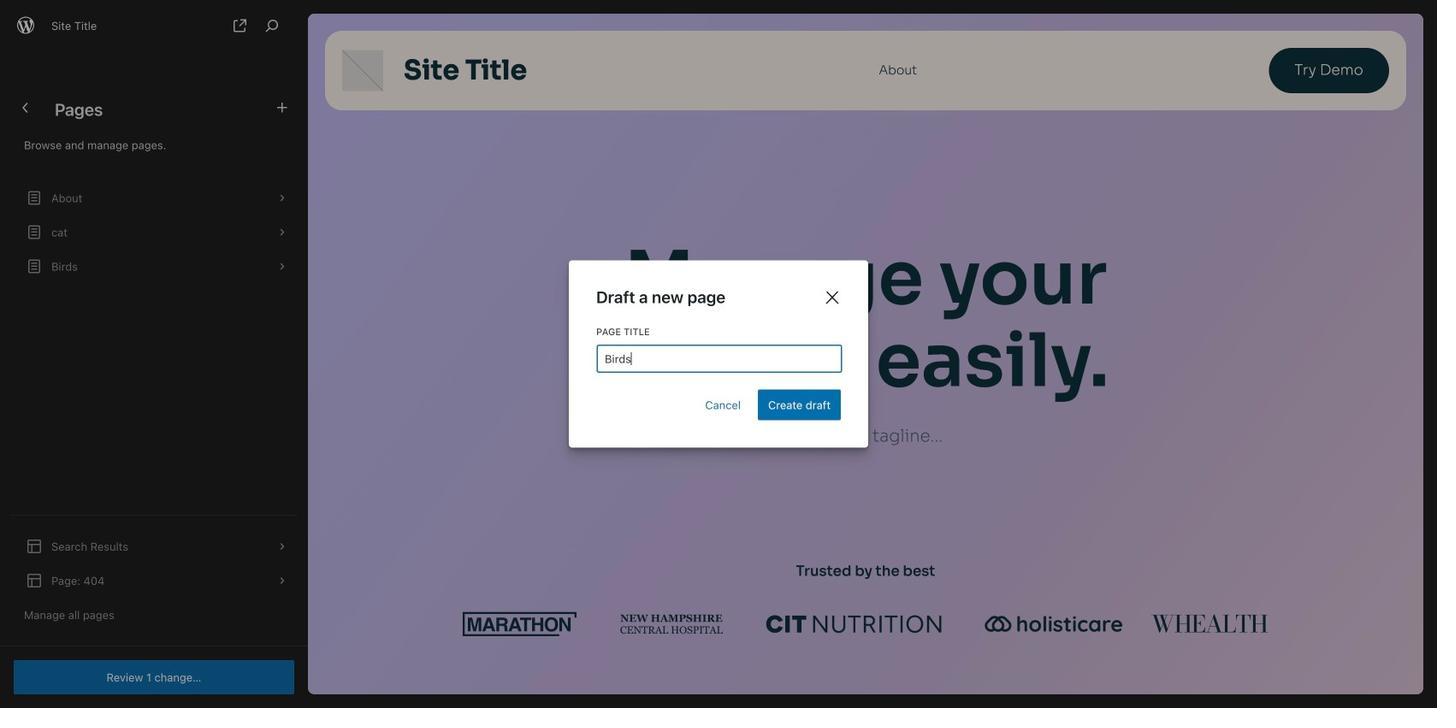 Task type: describe. For each thing, give the bounding box(es) containing it.
draft a new page image
[[272, 98, 293, 118]]

open command palette image
[[262, 15, 282, 36]]



Task type: locate. For each thing, give the bounding box(es) containing it.
back image
[[15, 98, 36, 118]]

No title text field
[[597, 345, 842, 373]]

list
[[10, 181, 298, 284]]

document
[[569, 260, 868, 448]]

close image
[[822, 287, 843, 308]]

view site (opens in a new tab) image
[[230, 15, 250, 36]]



Task type: vqa. For each thing, say whether or not it's contained in the screenshot.
Open command palette Image on the top left of the page
yes



